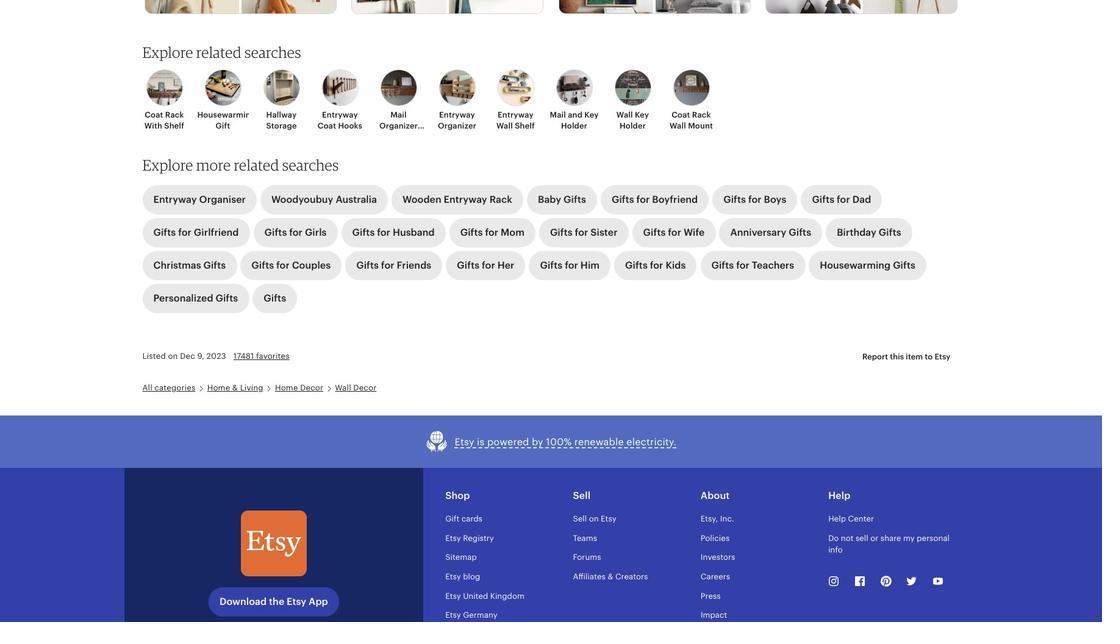 Task type: vqa. For each thing, say whether or not it's contained in the screenshot.
Sun Design travel Mug Pottery Mug Coffee Cup Hand-Made image 9
no



Task type: describe. For each thing, give the bounding box(es) containing it.
press link
[[701, 592, 721, 601]]

gifts for gifts for sister
[[550, 227, 573, 238]]

gifts for mom
[[460, 227, 524, 238]]

gift inside housewarming gift
[[216, 121, 230, 130]]

affiliates
[[573, 573, 606, 582]]

sell on etsy link
[[573, 515, 616, 524]]

mom
[[501, 227, 524, 238]]

gifts for husband link
[[341, 218, 446, 248]]

entryway wall shelf link
[[490, 69, 541, 132]]

1 horizontal spatial rack
[[490, 195, 512, 205]]

gifts for gifts for her
[[457, 260, 480, 271]]

explore related searches region
[[135, 43, 967, 154]]

investors link
[[701, 553, 735, 563]]

gifts for gifts for girlfriend
[[153, 227, 176, 238]]

download the etsy app
[[220, 597, 328, 607]]

favorites
[[256, 352, 290, 361]]

explore more related searches
[[142, 156, 339, 174]]

rack for coat rack wall mount
[[692, 110, 711, 119]]

gifts for friends link
[[345, 251, 442, 281]]

gifts right birthday
[[879, 227, 901, 238]]

etsy blog link
[[445, 573, 480, 582]]

teachers
[[752, 260, 794, 271]]

explore for explore more related searches
[[142, 156, 193, 174]]

electricity.
[[627, 437, 677, 447]]

coat for with
[[145, 110, 163, 119]]

wall key holder link
[[607, 69, 658, 132]]

explore for explore related searches
[[142, 43, 193, 61]]

woodyoubuy australia
[[271, 195, 377, 205]]

birthday
[[837, 227, 876, 238]]

coat inside entryway coat hooks
[[318, 121, 336, 130]]

wooden
[[403, 195, 441, 205]]

woodyoubuy
[[271, 195, 333, 205]]

shop
[[445, 491, 470, 502]]

home for home decor
[[275, 384, 298, 393]]

holder inside mail and key holder
[[561, 121, 587, 130]]

baby gifts link
[[527, 185, 597, 215]]

baby gifts
[[538, 195, 586, 205]]

sister
[[591, 227, 618, 238]]

mail for mail organizer wall
[[391, 110, 407, 119]]

100%
[[546, 437, 572, 447]]

organizer for entryway
[[438, 121, 476, 130]]

etsy is powered by 100% renewable electricity.
[[455, 437, 677, 447]]

entryway wall shelf
[[496, 110, 535, 130]]

this
[[890, 353, 904, 362]]

download
[[220, 597, 267, 607]]

forums
[[573, 553, 601, 563]]

gifts for gifts for boyfriend
[[612, 195, 634, 205]]

coat rack wall mount link
[[666, 69, 717, 132]]

entryway organiser link
[[142, 185, 257, 215]]

on for sell
[[589, 515, 599, 524]]

housewarming for gift
[[197, 110, 256, 119]]

entryway organizer link
[[432, 69, 483, 132]]

gifts for girlfriend link
[[142, 218, 250, 248]]

gifts for sister link
[[539, 218, 629, 248]]

home decor
[[275, 384, 323, 393]]

help for help
[[828, 491, 851, 502]]

for for dad
[[837, 195, 850, 205]]

teams link
[[573, 534, 597, 543]]

coat rack with shelf
[[144, 110, 184, 130]]

wall key holder
[[617, 110, 649, 130]]

birthday gifts
[[837, 227, 901, 238]]

mail organizer wall
[[379, 110, 418, 141]]

17481
[[233, 352, 254, 361]]

gifts for girls
[[264, 227, 327, 238]]

holder inside wall key holder
[[620, 121, 646, 130]]

for for teachers
[[736, 260, 750, 271]]

17481 favorites
[[233, 352, 290, 361]]

gifts for husband
[[352, 227, 435, 238]]

1 vertical spatial related
[[234, 156, 279, 174]]

for for boys
[[748, 195, 762, 205]]

decor for wall decor
[[353, 384, 377, 393]]

decor for home decor
[[300, 384, 323, 393]]

gifts for gifts for dad
[[812, 195, 835, 205]]

shelf inside entryway wall shelf
[[515, 121, 535, 130]]

etsy down etsy blog link
[[445, 592, 461, 601]]

gifts for the gifts link
[[264, 293, 286, 304]]

coat for wall
[[672, 110, 690, 119]]

etsy, inc. link
[[701, 515, 734, 524]]

blog
[[463, 573, 480, 582]]

etsy is powered by 100% renewable electricity. button
[[425, 431, 677, 454]]

christmas
[[153, 260, 201, 271]]

entryway for organizer
[[439, 110, 475, 119]]

home for home & living
[[207, 384, 230, 393]]

gifts down birthday gifts link
[[893, 260, 916, 271]]

wall inside wall key holder
[[617, 110, 633, 119]]

girls
[[305, 227, 327, 238]]

1 vertical spatial gift
[[445, 515, 459, 524]]

impact link
[[701, 611, 727, 620]]

gifts for girls link
[[253, 218, 338, 248]]

gifts for couples
[[251, 260, 331, 271]]

gifts right personalized in the left of the page
[[216, 293, 238, 304]]

gifts for kids link
[[614, 251, 697, 281]]

anniversary gifts link
[[719, 218, 822, 248]]

gifts for gifts for wife
[[643, 227, 666, 238]]

etsy blog
[[445, 573, 480, 582]]

for for her
[[482, 260, 495, 271]]

for for friends
[[381, 260, 394, 271]]

gifts right baby
[[564, 195, 586, 205]]

christmas gifts link
[[142, 251, 237, 281]]

etsy united kingdom link
[[445, 592, 524, 601]]

gifts for her link
[[446, 251, 525, 281]]

wall inside mail organizer wall
[[390, 132, 407, 141]]

sell for sell
[[573, 491, 591, 502]]

sell for sell on etsy
[[573, 515, 587, 524]]

entryway for wall
[[498, 110, 534, 119]]

& for living
[[232, 384, 238, 393]]

home & living link
[[207, 384, 263, 393]]

gift cards
[[445, 515, 482, 524]]

united
[[463, 592, 488, 601]]

the
[[269, 597, 284, 607]]

careers link
[[701, 573, 730, 582]]

etsy, inc.
[[701, 515, 734, 524]]

personalized gifts
[[153, 293, 238, 304]]

sitemap link
[[445, 553, 477, 563]]

storage
[[266, 121, 297, 130]]

mail organizer wall link
[[373, 69, 424, 141]]

creators
[[615, 573, 648, 582]]

husband
[[393, 227, 435, 238]]

etsy,
[[701, 515, 718, 524]]

report this item to etsy button
[[853, 346, 960, 368]]

not
[[841, 534, 854, 543]]

item
[[906, 353, 923, 362]]

gifts for gifts for him
[[540, 260, 563, 271]]

housewarming gift link
[[197, 69, 256, 132]]

searches inside region
[[245, 43, 301, 61]]

entryway coat hooks link
[[314, 69, 366, 132]]

listed on dec 9, 2023
[[142, 352, 226, 361]]



Task type: locate. For each thing, give the bounding box(es) containing it.
1 vertical spatial &
[[608, 573, 613, 582]]

key inside wall key holder
[[635, 110, 649, 119]]

gift left "cards" at the left
[[445, 515, 459, 524]]

for left teachers
[[736, 260, 750, 271]]

1 decor from the left
[[300, 384, 323, 393]]

2 key from the left
[[635, 110, 649, 119]]

entryway inside entryway organiser link
[[153, 195, 197, 205]]

1 vertical spatial searches
[[282, 156, 339, 174]]

anniversary gifts
[[730, 227, 811, 238]]

help for help center
[[828, 515, 846, 524]]

help up the do
[[828, 515, 846, 524]]

2 explore from the top
[[142, 156, 193, 174]]

all categories link
[[142, 384, 195, 393]]

gifts for gifts for husband
[[352, 227, 375, 238]]

for left her
[[482, 260, 495, 271]]

inc.
[[720, 515, 734, 524]]

personalized gifts link
[[142, 284, 249, 313]]

searches up hallway storage link
[[245, 43, 301, 61]]

hallway storage link
[[256, 69, 307, 132]]

2 sell from the top
[[573, 515, 587, 524]]

gifts up christmas
[[153, 227, 176, 238]]

wall
[[617, 110, 633, 119], [496, 121, 513, 130], [670, 121, 686, 130], [390, 132, 407, 141], [335, 384, 351, 393]]

related right more
[[234, 156, 279, 174]]

cards
[[462, 515, 482, 524]]

entryway right entryway organizer
[[498, 110, 534, 119]]

for for couples
[[276, 260, 290, 271]]

do not sell or share my personal info link
[[828, 534, 950, 555]]

17481 favorites link
[[233, 352, 290, 361]]

gifts for teachers
[[711, 260, 794, 271]]

hallway storage
[[266, 110, 297, 130]]

2 organizer from the left
[[438, 121, 476, 130]]

& left living
[[232, 384, 238, 393]]

& left creators
[[608, 573, 613, 582]]

wife
[[684, 227, 705, 238]]

mail for mail and key holder
[[550, 110, 566, 119]]

1 vertical spatial help
[[828, 515, 846, 524]]

key left "coat rack wall mount"
[[635, 110, 649, 119]]

for left him
[[565, 260, 578, 271]]

entryway coat hooks
[[318, 110, 362, 130]]

gifts right anniversary
[[789, 227, 811, 238]]

gifts left boys
[[724, 195, 746, 205]]

0 vertical spatial on
[[168, 352, 178, 361]]

0 horizontal spatial mail
[[391, 110, 407, 119]]

report this item to etsy
[[862, 353, 951, 362]]

entryway inside entryway coat hooks
[[322, 110, 358, 119]]

gifts for wife link
[[632, 218, 716, 248]]

help center link
[[828, 515, 874, 524]]

etsy right the on the bottom left of the page
[[287, 597, 306, 607]]

0 horizontal spatial housewarming
[[197, 110, 256, 119]]

entryway inside wooden entryway rack link
[[444, 195, 487, 205]]

gifts down gifts for boyfriend link
[[643, 227, 666, 238]]

holder down and
[[561, 121, 587, 130]]

gifts down "gifts for husband" "link"
[[356, 260, 379, 271]]

1 horizontal spatial home
[[275, 384, 298, 393]]

for left wife
[[668, 227, 681, 238]]

0 vertical spatial sell
[[573, 491, 591, 502]]

0 vertical spatial explore
[[142, 43, 193, 61]]

for left husband
[[377, 227, 390, 238]]

0 vertical spatial searches
[[245, 43, 301, 61]]

2 decor from the left
[[353, 384, 377, 393]]

explore up coat rack with shelf link
[[142, 43, 193, 61]]

1 horizontal spatial mail
[[550, 110, 566, 119]]

for for boyfriend
[[637, 195, 650, 205]]

0 horizontal spatial on
[[168, 352, 178, 361]]

on left dec
[[168, 352, 178, 361]]

mail
[[391, 110, 407, 119], [550, 110, 566, 119]]

1 vertical spatial explore
[[142, 156, 193, 174]]

for
[[637, 195, 650, 205], [748, 195, 762, 205], [837, 195, 850, 205], [178, 227, 192, 238], [289, 227, 303, 238], [377, 227, 390, 238], [485, 227, 498, 238], [575, 227, 588, 238], [668, 227, 681, 238], [276, 260, 290, 271], [381, 260, 394, 271], [482, 260, 495, 271], [565, 260, 578, 271], [650, 260, 663, 271], [736, 260, 750, 271]]

affiliates & creators link
[[573, 573, 648, 582]]

0 horizontal spatial gift
[[216, 121, 230, 130]]

her
[[498, 260, 514, 271]]

key inside mail and key holder
[[585, 110, 599, 119]]

gifts for gifts for mom
[[460, 227, 483, 238]]

help center
[[828, 515, 874, 524]]

organiser
[[199, 195, 246, 205]]

on for listed
[[168, 352, 178, 361]]

dec
[[180, 352, 195, 361]]

mount
[[688, 121, 713, 130]]

home & living
[[207, 384, 263, 393]]

for left mom
[[485, 227, 498, 238]]

for left couples
[[276, 260, 290, 271]]

housewarming for gifts
[[820, 260, 891, 271]]

woodyoubuy australia link
[[260, 185, 388, 215]]

organizer for mail
[[379, 121, 418, 130]]

rack up mount
[[692, 110, 711, 119]]

baby
[[538, 195, 561, 205]]

1 key from the left
[[585, 110, 599, 119]]

0 horizontal spatial holder
[[561, 121, 587, 130]]

1 horizontal spatial housewarming
[[820, 260, 891, 271]]

for left boys
[[748, 195, 762, 205]]

1 horizontal spatial coat
[[318, 121, 336, 130]]

rack left housewarming gift
[[165, 110, 184, 119]]

gifts for boyfriend link
[[601, 185, 709, 215]]

mail inside mail organizer wall
[[391, 110, 407, 119]]

rack up gifts for mom
[[490, 195, 512, 205]]

press
[[701, 592, 721, 601]]

0 vertical spatial &
[[232, 384, 238, 393]]

download the etsy app link
[[209, 588, 339, 617]]

entryway up gifts for girlfriend
[[153, 195, 197, 205]]

explore down with
[[142, 156, 193, 174]]

0 horizontal spatial coat
[[145, 110, 163, 119]]

etsy left germany
[[445, 611, 461, 620]]

1 vertical spatial sell
[[573, 515, 587, 524]]

is
[[477, 437, 485, 447]]

wall inside entryway wall shelf
[[496, 121, 513, 130]]

gifts for gifts for kids
[[625, 260, 648, 271]]

1 horizontal spatial &
[[608, 573, 613, 582]]

0 horizontal spatial home
[[207, 384, 230, 393]]

coat left hooks
[[318, 121, 336, 130]]

gifts up the gifts for couples
[[264, 227, 287, 238]]

rack inside "coat rack with shelf"
[[165, 110, 184, 119]]

gifts up "sister"
[[612, 195, 634, 205]]

2 help from the top
[[828, 515, 846, 524]]

entryway organizer
[[438, 110, 476, 130]]

for left kids
[[650, 260, 663, 271]]

1 horizontal spatial decor
[[353, 384, 377, 393]]

gifts for sister
[[550, 227, 618, 238]]

0 horizontal spatial organizer
[[379, 121, 418, 130]]

birthday gifts link
[[826, 218, 912, 248]]

2023
[[207, 352, 226, 361]]

for left friends
[[381, 260, 394, 271]]

&
[[232, 384, 238, 393], [608, 573, 613, 582]]

& for creators
[[608, 573, 613, 582]]

coat up mount
[[672, 110, 690, 119]]

for left "sister"
[[575, 227, 588, 238]]

0 horizontal spatial shelf
[[164, 121, 184, 130]]

home down favorites on the bottom left
[[275, 384, 298, 393]]

mail right entryway coat hooks
[[391, 110, 407, 119]]

sell
[[573, 491, 591, 502], [573, 515, 587, 524]]

on up teams
[[589, 515, 599, 524]]

wall inside "coat rack wall mount"
[[670, 121, 686, 130]]

gifts down girlfriend
[[203, 260, 226, 271]]

key
[[585, 110, 599, 119], [635, 110, 649, 119]]

to
[[925, 353, 933, 362]]

0 vertical spatial related
[[196, 43, 241, 61]]

for for husband
[[377, 227, 390, 238]]

entryway left entryway wall shelf
[[439, 110, 475, 119]]

for for him
[[565, 260, 578, 271]]

sitemap
[[445, 553, 477, 563]]

etsy left blog
[[445, 573, 461, 582]]

living
[[240, 384, 263, 393]]

coat rack wall mount
[[670, 110, 713, 130]]

explore inside region
[[142, 43, 193, 61]]

gifts up the gifts link
[[251, 260, 274, 271]]

etsy inside report this item to etsy button
[[935, 353, 951, 362]]

gifts left her
[[457, 260, 480, 271]]

shelf right with
[[164, 121, 184, 130]]

for for mom
[[485, 227, 498, 238]]

etsy up forums
[[601, 515, 616, 524]]

etsy left is
[[455, 437, 474, 447]]

housewarming up more
[[197, 110, 256, 119]]

investors
[[701, 553, 735, 563]]

friends
[[397, 260, 431, 271]]

home decor link
[[275, 384, 323, 393]]

gifts right kids
[[711, 260, 734, 271]]

1 horizontal spatial organizer
[[438, 121, 476, 130]]

for left "girls"
[[289, 227, 303, 238]]

1 sell from the top
[[573, 491, 591, 502]]

entryway for organiser
[[153, 195, 197, 205]]

gifts for gifts for boys
[[724, 195, 746, 205]]

entryway inside entryway wall shelf
[[498, 110, 534, 119]]

1 mail from the left
[[391, 110, 407, 119]]

2 home from the left
[[275, 384, 298, 393]]

2 shelf from the left
[[515, 121, 535, 130]]

wooden entryway rack
[[403, 195, 512, 205]]

1 home from the left
[[207, 384, 230, 393]]

housewarming down birthday
[[820, 260, 891, 271]]

gifts for gifts for friends
[[356, 260, 379, 271]]

housewarming inside explore related searches region
[[197, 110, 256, 119]]

1 vertical spatial on
[[589, 515, 599, 524]]

or
[[871, 534, 879, 543]]

1 horizontal spatial on
[[589, 515, 599, 524]]

etsy germany link
[[445, 611, 498, 620]]

more
[[196, 156, 231, 174]]

etsy inside etsy is powered by 100% renewable electricity. button
[[455, 437, 474, 447]]

gifts for her
[[457, 260, 514, 271]]

related up housewarming gift 'link'
[[196, 43, 241, 61]]

powered
[[487, 437, 529, 447]]

home
[[207, 384, 230, 393], [275, 384, 298, 393]]

gifts left dad
[[812, 195, 835, 205]]

shelf inside "coat rack with shelf"
[[164, 121, 184, 130]]

searches up woodyoubuy
[[282, 156, 339, 174]]

sell up teams
[[573, 515, 587, 524]]

1 holder from the left
[[561, 121, 587, 130]]

etsy registry
[[445, 534, 494, 543]]

2 mail from the left
[[550, 110, 566, 119]]

etsy up sitemap link
[[445, 534, 461, 543]]

for left girlfriend
[[178, 227, 192, 238]]

related inside region
[[196, 43, 241, 61]]

gifts down australia
[[352, 227, 375, 238]]

1 organizer from the left
[[379, 121, 418, 130]]

0 horizontal spatial decor
[[300, 384, 323, 393]]

organizer right mail organizer wall
[[438, 121, 476, 130]]

gifts for gifts for couples
[[251, 260, 274, 271]]

9,
[[197, 352, 204, 361]]

gifts down wooden entryway rack link at the top left of the page
[[460, 227, 483, 238]]

all categories
[[142, 384, 195, 393]]

gifts down baby gifts "link"
[[550, 227, 573, 238]]

gifts for boys link
[[713, 185, 797, 215]]

for for girlfriend
[[178, 227, 192, 238]]

for left boyfriend
[[637, 195, 650, 205]]

home down 2023
[[207, 384, 230, 393]]

2 holder from the left
[[620, 121, 646, 130]]

careers
[[701, 573, 730, 582]]

for for wife
[[668, 227, 681, 238]]

entryway up hooks
[[322, 110, 358, 119]]

help up help center
[[828, 491, 851, 502]]

shelf left mail and key holder on the top of the page
[[515, 121, 535, 130]]

girlfriend
[[194, 227, 239, 238]]

entryway inside entryway organizer
[[439, 110, 475, 119]]

holder left "coat rack wall mount"
[[620, 121, 646, 130]]

1 vertical spatial housewarming
[[820, 260, 891, 271]]

mail left and
[[550, 110, 566, 119]]

for left dad
[[837, 195, 850, 205]]

1 help from the top
[[828, 491, 851, 502]]

0 horizontal spatial &
[[232, 384, 238, 393]]

sell up sell on etsy link
[[573, 491, 591, 502]]

gifts for friends
[[356, 260, 431, 271]]

gifts down the gifts for couples link
[[264, 293, 286, 304]]

entryway up gifts for mom
[[444, 195, 487, 205]]

2 horizontal spatial coat
[[672, 110, 690, 119]]

0 vertical spatial help
[[828, 491, 851, 502]]

organizer right hooks
[[379, 121, 418, 130]]

gift up more
[[216, 121, 230, 130]]

gifts for gifts for girls
[[264, 227, 287, 238]]

impact
[[701, 611, 727, 620]]

for for kids
[[650, 260, 663, 271]]

about
[[701, 491, 730, 502]]

renewable
[[574, 437, 624, 447]]

gifts for dad
[[812, 195, 871, 205]]

0 horizontal spatial rack
[[165, 110, 184, 119]]

explore
[[142, 43, 193, 61], [142, 156, 193, 174]]

0 horizontal spatial key
[[585, 110, 599, 119]]

1 horizontal spatial gift
[[445, 515, 459, 524]]

sell on etsy
[[573, 515, 616, 524]]

rack inside "coat rack wall mount"
[[692, 110, 711, 119]]

key right and
[[585, 110, 599, 119]]

australia
[[336, 195, 377, 205]]

gifts left kids
[[625, 260, 648, 271]]

1 horizontal spatial holder
[[620, 121, 646, 130]]

0 vertical spatial gift
[[216, 121, 230, 130]]

help
[[828, 491, 851, 502], [828, 515, 846, 524]]

2 horizontal spatial rack
[[692, 110, 711, 119]]

gifts for boyfriend
[[612, 195, 698, 205]]

coat up with
[[145, 110, 163, 119]]

coat inside "coat rack wall mount"
[[672, 110, 690, 119]]

housewarming gifts
[[820, 260, 916, 271]]

1 explore from the top
[[142, 43, 193, 61]]

organizer
[[379, 121, 418, 130], [438, 121, 476, 130]]

do
[[828, 534, 839, 543]]

1 horizontal spatial shelf
[[515, 121, 535, 130]]

0 vertical spatial housewarming
[[197, 110, 256, 119]]

personal
[[917, 534, 950, 543]]

etsy right to
[[935, 353, 951, 362]]

for for girls
[[289, 227, 303, 238]]

app
[[309, 597, 328, 607]]

center
[[848, 515, 874, 524]]

gifts left him
[[540, 260, 563, 271]]

gifts for girlfriend
[[153, 227, 239, 238]]

rack for coat rack with shelf
[[165, 110, 184, 119]]

for for sister
[[575, 227, 588, 238]]

anniversary
[[730, 227, 786, 238]]

mail inside mail and key holder
[[550, 110, 566, 119]]

1 horizontal spatial key
[[635, 110, 649, 119]]

do not sell or share my personal info
[[828, 534, 950, 555]]

1 shelf from the left
[[164, 121, 184, 130]]

gifts for gifts for teachers
[[711, 260, 734, 271]]

coat inside "coat rack with shelf"
[[145, 110, 163, 119]]

entryway for coat
[[322, 110, 358, 119]]



